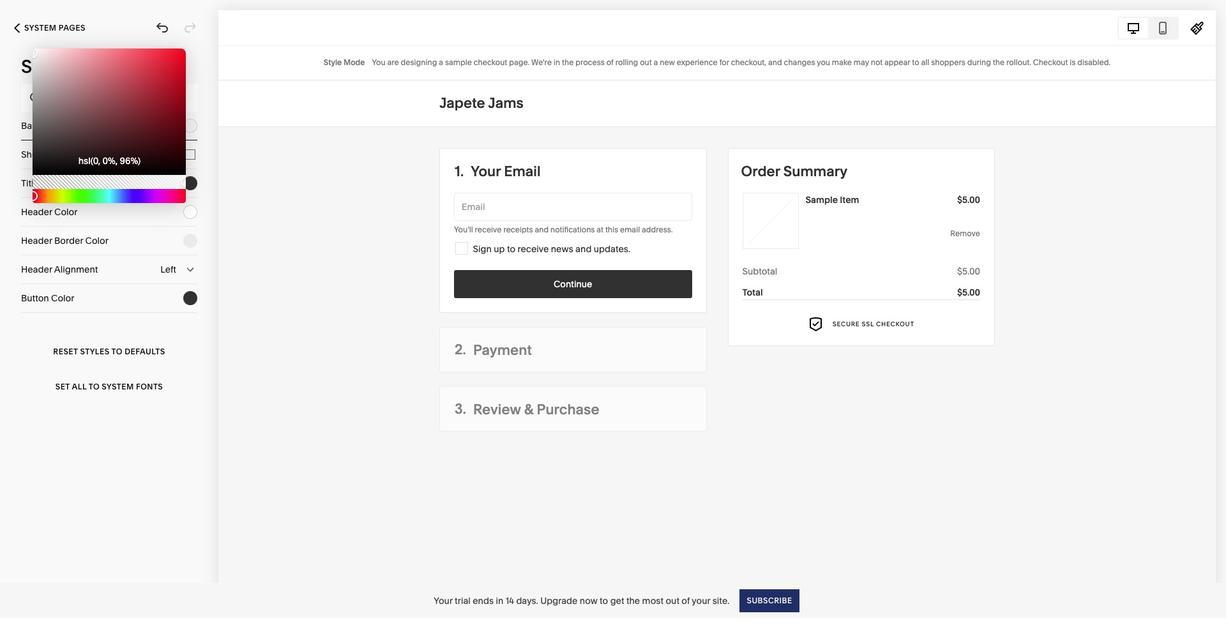 Task type: describe. For each thing, give the bounding box(es) containing it.
site
[[47, 149, 62, 160]]

color for title color
[[41, 178, 64, 189]]

trial
[[455, 595, 471, 607]]

in
[[496, 595, 504, 607]]

set all to system fonts
[[55, 382, 163, 391]]

logo
[[65, 149, 86, 160]]

header color button
[[21, 198, 197, 226]]

set all to system fonts button
[[21, 369, 197, 404]]

color for header color
[[54, 206, 78, 218]]

fonts
[[136, 382, 163, 391]]

site.
[[713, 595, 730, 607]]

out
[[666, 595, 680, 607]]

reset styles to defaults
[[53, 347, 165, 356]]

color value field
[[60, 154, 158, 168]]

title color button
[[21, 169, 197, 197]]

show
[[21, 149, 44, 160]]

show site logo
[[21, 149, 86, 160]]

the
[[627, 595, 640, 607]]

most
[[642, 595, 664, 607]]

modal dialog
[[27, 48, 186, 203]]

header color
[[21, 206, 78, 218]]

system
[[102, 382, 134, 391]]

pages
[[59, 23, 86, 33]]

color for background color
[[75, 120, 98, 132]]

to for styles
[[112, 347, 123, 356]]

background color
[[21, 120, 98, 132]]

your
[[692, 595, 711, 607]]

system pages button
[[0, 14, 100, 42]]

14
[[506, 595, 514, 607]]

header for header border color
[[21, 235, 52, 247]]

2 horizontal spatial to
[[600, 595, 608, 607]]

days.
[[516, 595, 538, 607]]

set
[[55, 382, 70, 391]]

0 horizontal spatial styles
[[21, 56, 73, 77]]



Task type: vqa. For each thing, say whether or not it's contained in the screenshot.
it
no



Task type: locate. For each thing, give the bounding box(es) containing it.
color right button
[[51, 293, 74, 304]]

color right title
[[41, 178, 64, 189]]

to left the get
[[600, 595, 608, 607]]

of
[[682, 595, 690, 607]]

0 vertical spatial to
[[112, 347, 123, 356]]

to
[[112, 347, 123, 356], [89, 382, 100, 391], [600, 595, 608, 607]]

title color
[[21, 178, 64, 189]]

color up logo
[[75, 120, 98, 132]]

0 horizontal spatial to
[[89, 382, 100, 391]]

reset styles to defaults button
[[21, 334, 197, 369]]

0 vertical spatial styles
[[21, 56, 73, 77]]

styles down the system pages button
[[21, 56, 73, 77]]

reset
[[53, 347, 78, 356]]

button color
[[21, 293, 74, 304]]

styles
[[21, 56, 73, 77], [80, 347, 110, 356]]

upgrade
[[541, 595, 578, 607]]

to left defaults
[[112, 347, 123, 356]]

2 header from the top
[[21, 235, 52, 247]]

button
[[21, 293, 49, 304]]

1 vertical spatial styles
[[80, 347, 110, 356]]

color up header border color
[[54, 206, 78, 218]]

1 horizontal spatial styles
[[80, 347, 110, 356]]

1 vertical spatial header
[[21, 235, 52, 247]]

1 header from the top
[[21, 206, 52, 218]]

system pages
[[24, 23, 86, 33]]

header border color button
[[21, 227, 197, 255]]

button color button
[[21, 284, 197, 312]]

header
[[21, 206, 52, 218], [21, 235, 52, 247]]

all
[[72, 382, 87, 391]]

to right all
[[89, 382, 100, 391]]

2 vertical spatial to
[[600, 595, 608, 607]]

header down header color
[[21, 235, 52, 247]]

color right border
[[85, 235, 109, 247]]

to for all
[[89, 382, 100, 391]]

title
[[21, 178, 39, 189]]

to inside button
[[89, 382, 100, 391]]

defaults
[[125, 347, 165, 356]]

now
[[580, 595, 598, 607]]

styles right reset
[[80, 347, 110, 356]]

ends
[[473, 595, 494, 607]]

color for button color
[[51, 293, 74, 304]]

Search text field
[[21, 84, 197, 112]]

header for header color
[[21, 206, 52, 218]]

border
[[54, 235, 83, 247]]

to inside button
[[112, 347, 123, 356]]

header down title color
[[21, 206, 52, 218]]

your
[[434, 595, 453, 607]]

0 vertical spatial header
[[21, 206, 52, 218]]

1 vertical spatial to
[[89, 382, 100, 391]]

styles inside reset styles to defaults button
[[80, 347, 110, 356]]

undo image
[[155, 21, 169, 35]]

1 horizontal spatial to
[[112, 347, 123, 356]]

background color button
[[21, 112, 197, 140]]

system
[[24, 23, 56, 33]]

tab list
[[1119, 18, 1178, 38]]

header border color
[[21, 235, 109, 247]]

color
[[75, 120, 98, 132], [41, 178, 64, 189], [54, 206, 78, 218], [85, 235, 109, 247], [51, 293, 74, 304]]

your trial ends in 14 days. upgrade now to get the most out of your site.
[[434, 595, 730, 607]]

get
[[611, 595, 624, 607]]

background
[[21, 120, 72, 132]]



